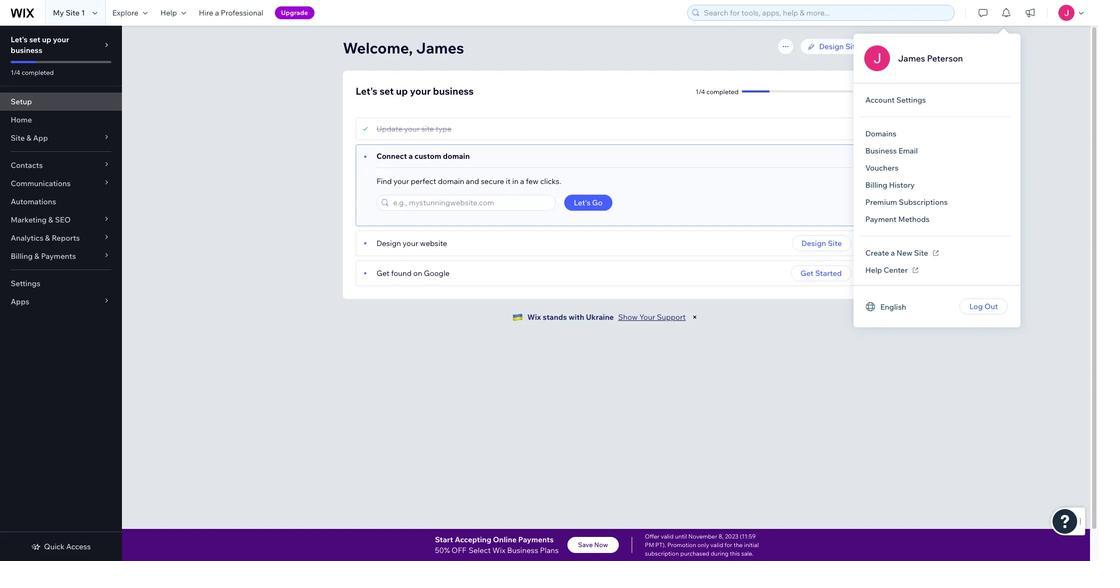 Task type: describe. For each thing, give the bounding box(es) containing it.
out
[[985, 302, 998, 311]]

site & app button
[[0, 129, 122, 147]]

wix stands with ukraine show your support
[[527, 312, 686, 322]]

marketing & seo
[[11, 215, 71, 225]]

update your site type
[[377, 124, 452, 134]]

online
[[493, 535, 517, 545]]

save now button
[[567, 537, 619, 553]]

premium
[[865, 197, 897, 207]]

1/4 inside sidebar element
[[11, 68, 20, 76]]

help center
[[865, 265, 908, 275]]

domain for perfect
[[438, 177, 464, 186]]

0 vertical spatial wix
[[527, 312, 541, 322]]

billing for billing history
[[865, 180, 887, 190]]

on
[[413, 269, 422, 278]]

business inside let's set up your business
[[11, 45, 42, 55]]

type
[[436, 124, 452, 134]]

purchased
[[680, 550, 709, 557]]

sale.
[[741, 550, 754, 557]]

upgrade button
[[275, 6, 314, 19]]

until
[[675, 533, 687, 540]]

design up found
[[377, 239, 401, 248]]

quick
[[44, 542, 65, 551]]

payment
[[865, 214, 897, 224]]

billing & payments
[[11, 251, 76, 261]]

your
[[639, 312, 655, 322]]

let's set up your business inside sidebar element
[[11, 35, 69, 55]]

create a new site link
[[857, 244, 946, 262]]

account settings link
[[857, 91, 935, 109]]

1 vertical spatial valid
[[711, 541, 723, 549]]

billing for billing & payments
[[11, 251, 33, 261]]

found
[[391, 269, 412, 278]]

0 horizontal spatial valid
[[661, 533, 674, 540]]

site
[[421, 124, 434, 134]]

pt).
[[655, 541, 666, 549]]

explore
[[112, 8, 138, 18]]

domain for custom
[[443, 151, 470, 161]]

hire a professional
[[199, 8, 263, 18]]

create a new site
[[865, 248, 928, 258]]

billing history
[[865, 180, 915, 190]]

0 horizontal spatial james
[[416, 39, 464, 57]]

find your perfect domain and secure it in a few clicks.
[[377, 177, 561, 186]]

english
[[880, 302, 906, 312]]

promotion
[[667, 541, 696, 549]]

help for help
[[160, 8, 177, 18]]

email
[[899, 146, 918, 156]]

apps
[[11, 297, 29, 306]]

during
[[711, 550, 729, 557]]

design site inside button
[[802, 239, 842, 248]]

design site link
[[800, 39, 869, 55]]

communications
[[11, 179, 71, 188]]

only
[[698, 541, 709, 549]]

account settings
[[865, 95, 926, 105]]

payments inside 'start accepting online payments 50% off select wix business plans'
[[518, 535, 554, 545]]

site right the new
[[914, 248, 928, 258]]

payment methods
[[865, 214, 930, 224]]

connect a custom domain
[[377, 151, 470, 161]]

site inside button
[[828, 239, 842, 248]]

automations
[[11, 197, 56, 206]]

start
[[435, 535, 453, 545]]

help button
[[154, 0, 192, 26]]

account
[[865, 95, 895, 105]]

log
[[969, 302, 983, 311]]

for
[[725, 541, 732, 549]]

& for marketing
[[48, 215, 53, 225]]

marketing
[[11, 215, 47, 225]]

analytics & reports button
[[0, 229, 122, 247]]

design site button
[[792, 235, 852, 251]]

access
[[66, 542, 91, 551]]

marketing & seo button
[[0, 211, 122, 229]]

now
[[594, 541, 608, 549]]

secure
[[481, 177, 504, 186]]

english link
[[857, 298, 915, 315]]

1 horizontal spatial james
[[898, 53, 925, 64]]

design inside button
[[802, 239, 826, 248]]

vouchers
[[865, 163, 899, 173]]

seo
[[55, 215, 71, 225]]

hire a professional link
[[192, 0, 270, 26]]

8,
[[719, 533, 724, 540]]

it
[[506, 177, 511, 186]]

0 vertical spatial design site
[[819, 42, 860, 51]]

site left 1 at top
[[66, 8, 80, 18]]

support
[[657, 312, 686, 322]]

site down "search for tools, apps, help & more..." field
[[846, 42, 860, 51]]

1 vertical spatial completed
[[707, 87, 739, 95]]

domains link
[[857, 125, 905, 142]]

design your website
[[377, 239, 447, 248]]

initial
[[744, 541, 759, 549]]

a for hire
[[215, 8, 219, 18]]

apps button
[[0, 293, 122, 311]]

1 vertical spatial let's set up your business
[[356, 85, 474, 97]]

get for get found on google
[[377, 269, 389, 278]]

contacts
[[11, 160, 43, 170]]

your for find
[[393, 177, 409, 186]]

premium subscriptions
[[865, 197, 948, 207]]

settings inside 'link'
[[11, 279, 40, 288]]

with
[[569, 312, 584, 322]]

a right in
[[520, 177, 524, 186]]

james peterson
[[898, 53, 963, 64]]

offer
[[645, 533, 660, 540]]

off
[[452, 546, 466, 555]]

ukraine
[[586, 312, 614, 322]]

1 horizontal spatial let's
[[356, 85, 377, 97]]

home
[[11, 115, 32, 125]]

setup
[[11, 97, 32, 106]]

your for design
[[403, 239, 418, 248]]

design down "search for tools, apps, help & more..." field
[[819, 42, 844, 51]]



Task type: locate. For each thing, give the bounding box(es) containing it.
pm
[[645, 541, 654, 549]]

0 horizontal spatial up
[[42, 35, 51, 44]]

get
[[377, 269, 389, 278], [801, 269, 814, 278]]

business up type
[[433, 85, 474, 97]]

billing & payments button
[[0, 247, 122, 265]]

1 get from the left
[[377, 269, 389, 278]]

site
[[66, 8, 80, 18], [846, 42, 860, 51], [11, 133, 25, 143], [828, 239, 842, 248], [914, 248, 928, 258]]

1 horizontal spatial set
[[380, 85, 394, 97]]

1 horizontal spatial valid
[[711, 541, 723, 549]]

1 vertical spatial business
[[507, 546, 538, 555]]

wix left stands
[[527, 312, 541, 322]]

0 vertical spatial valid
[[661, 533, 674, 540]]

business down domains link on the top
[[865, 146, 897, 156]]

0 vertical spatial business
[[11, 45, 42, 55]]

custom
[[415, 151, 441, 161]]

valid up during
[[711, 541, 723, 549]]

Search for tools, apps, help & more... field
[[701, 5, 951, 20]]

& for analytics
[[45, 233, 50, 243]]

1 horizontal spatial get
[[801, 269, 814, 278]]

0 vertical spatial business
[[865, 146, 897, 156]]

a inside 'link'
[[215, 8, 219, 18]]

connect
[[377, 151, 407, 161]]

domains
[[865, 129, 896, 139]]

wix
[[527, 312, 541, 322], [493, 546, 506, 555]]

home link
[[0, 111, 122, 129]]

0 horizontal spatial payments
[[41, 251, 76, 261]]

design site down "search for tools, apps, help & more..." field
[[819, 42, 860, 51]]

1 vertical spatial billing
[[11, 251, 33, 261]]

completed inside sidebar element
[[22, 68, 54, 76]]

welcome,
[[343, 39, 413, 57]]

a for connect
[[409, 151, 413, 161]]

design up get started button
[[802, 239, 826, 248]]

start accepting online payments 50% off select wix business plans
[[435, 535, 559, 555]]

perfect
[[411, 177, 436, 186]]

let's go
[[574, 198, 603, 208]]

0 vertical spatial 1/4 completed
[[11, 68, 54, 76]]

1 vertical spatial let's
[[356, 85, 377, 97]]

& for billing
[[34, 251, 39, 261]]

few
[[526, 177, 539, 186]]

0 horizontal spatial wix
[[493, 546, 506, 555]]

1 vertical spatial 1/4
[[696, 87, 705, 95]]

analytics & reports
[[11, 233, 80, 243]]

site inside popup button
[[11, 133, 25, 143]]

your inside sidebar element
[[53, 35, 69, 44]]

1 vertical spatial domain
[[438, 177, 464, 186]]

site & app
[[11, 133, 48, 143]]

1 vertical spatial payments
[[518, 535, 554, 545]]

let's set up your business
[[11, 35, 69, 55], [356, 85, 474, 97]]

your left website
[[403, 239, 418, 248]]

& left reports
[[45, 233, 50, 243]]

& down analytics & reports
[[34, 251, 39, 261]]

my site 1
[[53, 8, 85, 18]]

billing up 'premium'
[[865, 180, 887, 190]]

get inside button
[[801, 269, 814, 278]]

this
[[730, 550, 740, 557]]

help left hire on the top left
[[160, 8, 177, 18]]

show your support button
[[618, 312, 686, 322]]

a for create
[[891, 248, 895, 258]]

design
[[819, 42, 844, 51], [377, 239, 401, 248], [802, 239, 826, 248]]

up inside sidebar element
[[42, 35, 51, 44]]

automations link
[[0, 193, 122, 211]]

0 vertical spatial help
[[160, 8, 177, 18]]

settings up apps at the left of the page
[[11, 279, 40, 288]]

0 horizontal spatial 1/4 completed
[[11, 68, 54, 76]]

set inside sidebar element
[[29, 35, 40, 44]]

1 horizontal spatial billing
[[865, 180, 887, 190]]

0 vertical spatial set
[[29, 35, 40, 44]]

methods
[[898, 214, 930, 224]]

help for help center
[[865, 265, 882, 275]]

payments down analytics & reports popup button
[[41, 251, 76, 261]]

center
[[884, 265, 908, 275]]

business
[[865, 146, 897, 156], [507, 546, 538, 555]]

settings
[[896, 95, 926, 105], [11, 279, 40, 288]]

get left found
[[377, 269, 389, 278]]

your right "find"
[[393, 177, 409, 186]]

your left site
[[404, 124, 420, 134]]

set
[[29, 35, 40, 44], [380, 85, 394, 97]]

james
[[416, 39, 464, 57], [898, 53, 925, 64]]

1 vertical spatial settings
[[11, 279, 40, 288]]

let's go button
[[564, 195, 612, 211]]

& left 'seo'
[[48, 215, 53, 225]]

2023
[[725, 533, 739, 540]]

0 horizontal spatial 1/4
[[11, 68, 20, 76]]

0 horizontal spatial let's set up your business
[[11, 35, 69, 55]]

1 horizontal spatial completed
[[707, 87, 739, 95]]

business up setup
[[11, 45, 42, 55]]

get for get started
[[801, 269, 814, 278]]

completed
[[22, 68, 54, 76], [707, 87, 739, 95]]

1 vertical spatial set
[[380, 85, 394, 97]]

stands
[[543, 312, 567, 322]]

0 horizontal spatial help
[[160, 8, 177, 18]]

let's inside button
[[574, 198, 590, 208]]

payments
[[41, 251, 76, 261], [518, 535, 554, 545]]

domain up find your perfect domain and secure it in a few clicks.
[[443, 151, 470, 161]]

0 vertical spatial let's
[[11, 35, 28, 44]]

setup link
[[0, 93, 122, 111]]

communications button
[[0, 174, 122, 193]]

sidebar element
[[0, 26, 122, 561]]

0 vertical spatial 1/4
[[11, 68, 20, 76]]

0 vertical spatial domain
[[443, 151, 470, 161]]

and
[[466, 177, 479, 186]]

payments up 'plans'
[[518, 535, 554, 545]]

your down my at top left
[[53, 35, 69, 44]]

1 vertical spatial wix
[[493, 546, 506, 555]]

1 horizontal spatial settings
[[896, 95, 926, 105]]

0 vertical spatial payments
[[41, 251, 76, 261]]

accepting
[[455, 535, 491, 545]]

find
[[377, 177, 392, 186]]

1 vertical spatial help
[[865, 265, 882, 275]]

vouchers link
[[857, 159, 907, 177]]

& for site
[[26, 133, 31, 143]]

0 vertical spatial completed
[[22, 68, 54, 76]]

billing inside popup button
[[11, 251, 33, 261]]

1 horizontal spatial let's set up your business
[[356, 85, 474, 97]]

1 vertical spatial 1/4 completed
[[696, 87, 739, 95]]

subscriptions
[[899, 197, 948, 207]]

quick access
[[44, 542, 91, 551]]

0 vertical spatial settings
[[896, 95, 926, 105]]

valid
[[661, 533, 674, 540], [711, 541, 723, 549]]

& inside popup button
[[48, 215, 53, 225]]

settings right account
[[896, 95, 926, 105]]

quick access button
[[31, 542, 91, 551]]

valid up pt).
[[661, 533, 674, 540]]

1 horizontal spatial help
[[865, 265, 882, 275]]

let's set up your business up update your site type
[[356, 85, 474, 97]]

let's set up your business down my at top left
[[11, 35, 69, 55]]

payments inside billing & payments popup button
[[41, 251, 76, 261]]

show
[[618, 312, 638, 322]]

1 horizontal spatial business
[[433, 85, 474, 97]]

0 horizontal spatial get
[[377, 269, 389, 278]]

your up update your site type
[[410, 85, 431, 97]]

domain left and at the left of page
[[438, 177, 464, 186]]

payment methods link
[[857, 211, 938, 228]]

0 horizontal spatial let's
[[11, 35, 28, 44]]

1 horizontal spatial business
[[865, 146, 897, 156]]

&
[[26, 133, 31, 143], [48, 215, 53, 225], [45, 233, 50, 243], [34, 251, 39, 261]]

help center link
[[857, 262, 926, 279]]

clicks.
[[540, 177, 561, 186]]

a
[[215, 8, 219, 18], [409, 151, 413, 161], [520, 177, 524, 186], [891, 248, 895, 258]]

help inside "button"
[[160, 8, 177, 18]]

upgrade
[[281, 9, 308, 17]]

1 horizontal spatial up
[[396, 85, 408, 97]]

let's
[[11, 35, 28, 44], [356, 85, 377, 97], [574, 198, 590, 208]]

0 vertical spatial billing
[[865, 180, 887, 190]]

save
[[578, 541, 593, 549]]

site down home
[[11, 133, 25, 143]]

billing down analytics
[[11, 251, 33, 261]]

history
[[889, 180, 915, 190]]

1/4 completed inside sidebar element
[[11, 68, 54, 76]]

1 vertical spatial business
[[433, 85, 474, 97]]

business down online
[[507, 546, 538, 555]]

0 horizontal spatial billing
[[11, 251, 33, 261]]

1 horizontal spatial payments
[[518, 535, 554, 545]]

let's inside let's set up your business
[[11, 35, 28, 44]]

2 get from the left
[[801, 269, 814, 278]]

professional
[[221, 8, 263, 18]]

0 vertical spatial let's set up your business
[[11, 35, 69, 55]]

0 horizontal spatial settings
[[11, 279, 40, 288]]

2 vertical spatial let's
[[574, 198, 590, 208]]

0 horizontal spatial completed
[[22, 68, 54, 76]]

0 horizontal spatial set
[[29, 35, 40, 44]]

save now
[[578, 541, 608, 549]]

get left started
[[801, 269, 814, 278]]

site up started
[[828, 239, 842, 248]]

0 horizontal spatial business
[[507, 546, 538, 555]]

business email
[[865, 146, 918, 156]]

1 horizontal spatial wix
[[527, 312, 541, 322]]

(11:59
[[740, 533, 756, 540]]

1 horizontal spatial 1/4
[[696, 87, 705, 95]]

1 vertical spatial design site
[[802, 239, 842, 248]]

billing history link
[[857, 177, 923, 194]]

wix inside 'start accepting online payments 50% off select wix business plans'
[[493, 546, 506, 555]]

& left app
[[26, 133, 31, 143]]

app
[[33, 133, 48, 143]]

2 horizontal spatial let's
[[574, 198, 590, 208]]

e.g., mystunningwebsite.com field
[[390, 195, 552, 210]]

plans
[[540, 546, 559, 555]]

1
[[81, 8, 85, 18]]

reports
[[52, 233, 80, 243]]

your for update
[[404, 124, 420, 134]]

your
[[53, 35, 69, 44], [410, 85, 431, 97], [404, 124, 420, 134], [393, 177, 409, 186], [403, 239, 418, 248]]

a left the new
[[891, 248, 895, 258]]

create
[[865, 248, 889, 258]]

0 vertical spatial up
[[42, 35, 51, 44]]

a right hire on the top left
[[215, 8, 219, 18]]

a left custom
[[409, 151, 413, 161]]

wix down online
[[493, 546, 506, 555]]

new
[[897, 248, 913, 258]]

get found on google
[[377, 269, 450, 278]]

business inside 'start accepting online payments 50% off select wix business plans'
[[507, 546, 538, 555]]

50%
[[435, 546, 450, 555]]

1 vertical spatial up
[[396, 85, 408, 97]]

my
[[53, 8, 64, 18]]

design site up get started button
[[802, 239, 842, 248]]

help down create
[[865, 265, 882, 275]]

up
[[42, 35, 51, 44], [396, 85, 408, 97]]

log out link
[[960, 298, 1008, 315]]

settings link
[[0, 274, 122, 293]]

1 horizontal spatial 1/4 completed
[[696, 87, 739, 95]]

0 horizontal spatial business
[[11, 45, 42, 55]]



